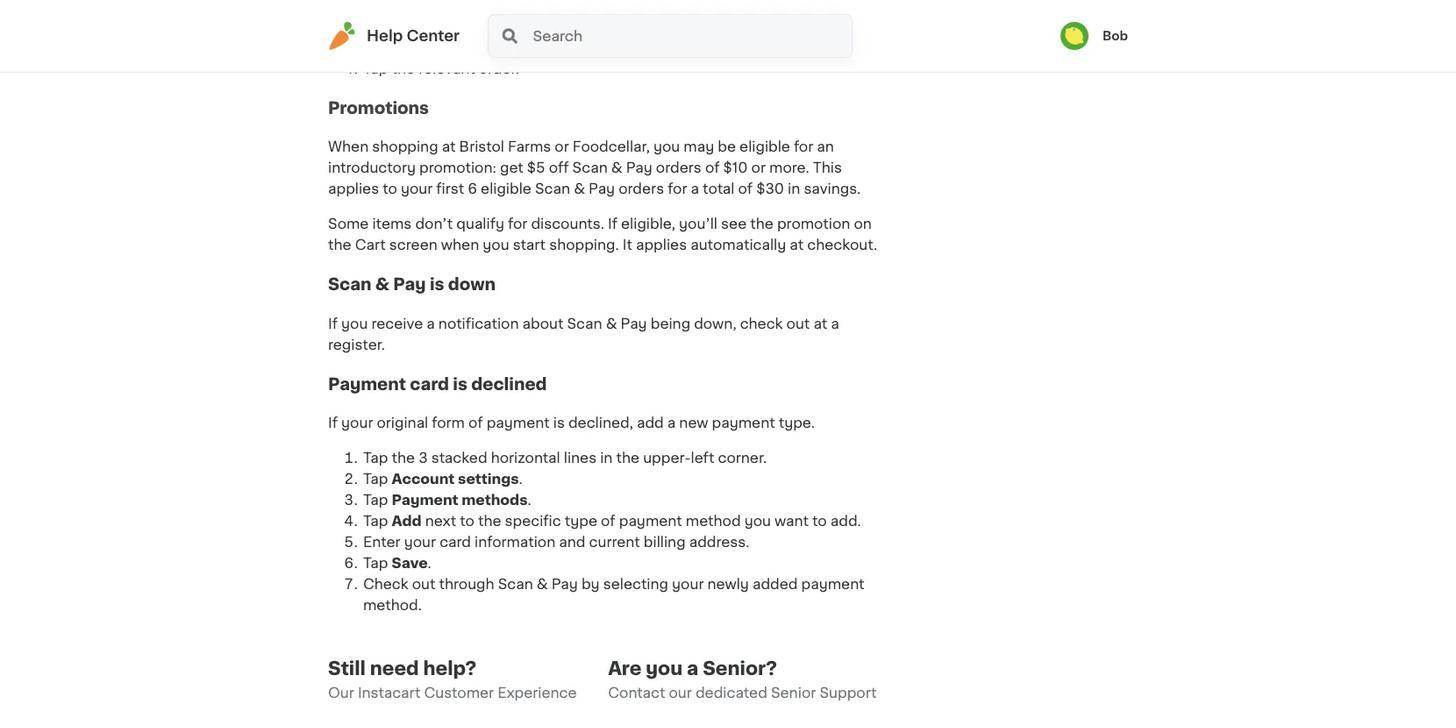 Task type: describe. For each thing, give the bounding box(es) containing it.
if for payment
[[328, 416, 338, 431]]

first
[[436, 182, 464, 196]]

1 horizontal spatial or
[[752, 161, 766, 175]]

payment card is declined
[[328, 376, 547, 392]]

& inside tap the 3 stacked horizontal lines in the upper-left corner. tap account settings . tap payment methods . tap add next to the specific type of payment method you want to add. enter your card information and current billing address. tap save . check out through scan & pay by selecting your newly added payment method.
[[537, 578, 548, 592]]

form
[[432, 416, 465, 431]]

dedicated
[[696, 687, 768, 701]]

in inside when shopping at bristol farms or foodcellar, you may be eligible for an introductory promotion: get $5 off scan & pay orders of $10 or more. this applies to your first 6 eligible scan & pay orders for a total of $30 in savings.
[[788, 182, 801, 196]]

billing
[[644, 536, 686, 550]]

more.
[[770, 161, 810, 175]]

promotions
[[328, 99, 429, 116]]

our
[[328, 687, 354, 701]]

0 horizontal spatial or
[[555, 140, 569, 154]]

settings
[[458, 473, 519, 487]]

help center
[[367, 29, 460, 43]]

stacked
[[432, 452, 488, 466]]

our
[[669, 687, 692, 701]]

7 tap from the top
[[363, 515, 388, 529]]

payment right new
[[712, 416, 775, 431]]

foodcellar,
[[573, 140, 650, 154]]

1 horizontal spatial for
[[668, 182, 688, 196]]

person
[[419, 19, 468, 33]]

for inside the some items don't qualify for discounts. if eligible, you'll see the promotion on the cart screen when you start shopping. it applies automatically at checkout.
[[508, 217, 528, 231]]

your up save
[[404, 536, 436, 550]]

0 vertical spatial card
[[410, 376, 449, 392]]

upper-
[[643, 452, 691, 466]]

farms
[[508, 140, 551, 154]]

scan down foodcellar,
[[573, 161, 608, 175]]

you inside when shopping at bristol farms or foodcellar, you may be eligible for an introductory promotion: get $5 off scan & pay orders of $10 or more. this applies to your first 6 eligible scan & pay orders for a total of $30 in savings.
[[654, 140, 680, 154]]

$10
[[724, 161, 748, 175]]

qualify
[[457, 217, 505, 231]]

you'll
[[679, 217, 718, 231]]

eligible,
[[621, 217, 676, 231]]

some
[[328, 217, 369, 231]]

5 tap from the top
[[363, 473, 388, 487]]

$5
[[527, 161, 545, 175]]

bob
[[1103, 30, 1129, 42]]

4 tap from the top
[[363, 452, 388, 466]]

be
[[718, 140, 736, 154]]

the left "upper-" in the bottom of the page
[[616, 452, 640, 466]]

you inside are you a senior? contact our dedicated senior support
[[646, 660, 683, 678]]

of inside tap the 3 stacked horizontal lines in the upper-left corner. tap account settings . tap payment methods . tap add next to the specific type of payment method you want to add. enter your card information and current billing address. tap save . check out through scan & pay by selecting your newly added payment method.
[[601, 515, 616, 529]]

promotion:
[[420, 161, 497, 175]]

declined,
[[569, 416, 633, 431]]

2 horizontal spatial is
[[554, 416, 565, 431]]

customer
[[424, 687, 494, 701]]

instacart
[[358, 687, 421, 701]]

$30
[[757, 182, 785, 196]]

8 tap from the top
[[363, 557, 388, 571]]

0 vertical spatial eligible
[[740, 140, 791, 154]]

checkout.
[[808, 238, 878, 252]]

3
[[419, 452, 428, 466]]

down
[[448, 276, 496, 292]]

shopping.
[[549, 238, 619, 252]]

and
[[559, 536, 586, 550]]

methods
[[462, 494, 528, 508]]

your left original
[[341, 416, 373, 431]]

scan down cart
[[328, 276, 372, 292]]

bristol
[[460, 140, 505, 154]]

about
[[523, 317, 564, 331]]

cart
[[355, 238, 386, 252]]

the left top
[[522, 19, 545, 33]]

& down foodcellar,
[[611, 161, 623, 175]]

3 tap from the top
[[363, 61, 388, 75]]

current
[[589, 536, 640, 550]]

want
[[775, 515, 809, 529]]

check
[[363, 578, 409, 592]]

senior
[[771, 687, 816, 701]]

out inside if you receive a notification about scan & pay being down, check out at a register.
[[787, 317, 810, 331]]

1 tap from the top
[[363, 19, 388, 33]]

. down horizontal
[[519, 473, 523, 487]]

original
[[377, 416, 428, 431]]

specific
[[505, 515, 561, 529]]

the down methods
[[478, 515, 502, 529]]

when
[[441, 238, 479, 252]]

0 vertical spatial orders
[[656, 161, 702, 175]]

address.
[[689, 536, 750, 550]]

left inside tap the 3 stacked horizontal lines in the upper-left corner. tap account settings . tap payment methods . tap add next to the specific type of payment method you want to add. enter your card information and current billing address. tap save . check out through scan & pay by selecting your newly added payment method.
[[691, 452, 715, 466]]

in inside tap the 3 stacked horizontal lines in the upper-left corner. tap account settings . tap payment methods . tap add next to the specific type of payment method you want to add. enter your card information and current billing address. tap save . check out through scan & pay by selecting your newly added payment method.
[[600, 452, 613, 466]]

of up total
[[705, 161, 720, 175]]

introductory
[[328, 161, 416, 175]]

the left 3
[[392, 452, 415, 466]]

add
[[392, 515, 422, 529]]

the down some
[[328, 238, 352, 252]]

order.
[[479, 61, 519, 75]]

an
[[817, 140, 834, 154]]

order
[[392, 40, 435, 54]]

when shopping at bristol farms or foodcellar, you may be eligible for an introductory promotion: get $5 off scan & pay orders of $10 or more. this applies to your first 6 eligible scan & pay orders for a total of $30 in savings.
[[328, 140, 865, 196]]

relevant
[[419, 61, 475, 75]]

you inside if you receive a notification about scan & pay being down, check out at a register.
[[341, 317, 368, 331]]

promotion
[[777, 217, 851, 231]]

horizontal
[[491, 452, 561, 466]]

. down "next"
[[428, 557, 432, 571]]

of right form
[[469, 416, 483, 431]]

6
[[468, 182, 477, 196]]

still
[[328, 660, 366, 678]]

payment right added
[[802, 578, 865, 592]]

payment up horizontal
[[487, 416, 550, 431]]

in inside tap the person icon in the top left corner. tap order history . tap the relevant order.
[[506, 19, 518, 33]]

account
[[392, 473, 455, 487]]

scan inside tap the 3 stacked horizontal lines in the upper-left corner. tap account settings . tap payment methods . tap add next to the specific type of payment method you want to add. enter your card information and current billing address. tap save . check out through scan & pay by selecting your newly added payment method.
[[498, 578, 533, 592]]

off
[[549, 161, 569, 175]]

items
[[373, 217, 412, 231]]

this
[[813, 161, 842, 175]]

at inside when shopping at bristol farms or foodcellar, you may be eligible for an introductory promotion: get $5 off scan & pay orders of $10 or more. this applies to your first 6 eligible scan & pay orders for a total of $30 in savings.
[[442, 140, 456, 154]]

scan inside if you receive a notification about scan & pay being down, check out at a register.
[[567, 317, 603, 331]]

pay inside tap the 3 stacked horizontal lines in the upper-left corner. tap account settings . tap payment methods . tap add next to the specific type of payment method you want to add. enter your card information and current billing address. tap save . check out through scan & pay by selecting your newly added payment method.
[[552, 578, 578, 592]]

it
[[623, 238, 633, 252]]

center
[[407, 29, 460, 43]]

icon
[[472, 19, 502, 33]]

add
[[637, 416, 664, 431]]

user avatar image
[[1061, 22, 1089, 50]]

some items don't qualify for discounts. if eligible, you'll see the promotion on the cart screen when you start shopping. it applies automatically at checkout.
[[328, 217, 878, 252]]

scan & pay is down
[[328, 276, 496, 292]]

help center link
[[328, 22, 460, 50]]

6 tap from the top
[[363, 494, 388, 508]]

savings.
[[804, 182, 861, 196]]

if you receive a notification about scan & pay being down, check out at a register.
[[328, 317, 840, 352]]

at inside the some items don't qualify for discounts. if eligible, you'll see the promotion on the cart screen when you start shopping. it applies automatically at checkout.
[[790, 238, 804, 252]]

you inside tap the 3 stacked horizontal lines in the upper-left corner. tap account settings . tap payment methods . tap add next to the specific type of payment method you want to add. enter your card information and current billing address. tap save . check out through scan & pay by selecting your newly added payment method.
[[745, 515, 771, 529]]



Task type: locate. For each thing, give the bounding box(es) containing it.
corner. inside tap the person icon in the top left corner. tap order history . tap the relevant order.
[[603, 19, 652, 33]]

need
[[370, 660, 419, 678]]

0 horizontal spatial to
[[383, 182, 397, 196]]

or up off
[[555, 140, 569, 154]]

& up discounts.
[[574, 182, 585, 196]]

2 vertical spatial for
[[508, 217, 528, 231]]

on
[[854, 217, 872, 231]]

bob link
[[1061, 22, 1129, 50]]

of
[[705, 161, 720, 175], [739, 182, 753, 196], [469, 416, 483, 431], [601, 515, 616, 529]]

& left being on the top left of page
[[606, 317, 617, 331]]

you left may
[[654, 140, 680, 154]]

of up current
[[601, 515, 616, 529]]

1 vertical spatial orders
[[619, 182, 664, 196]]

your left newly
[[672, 578, 704, 592]]

0 vertical spatial if
[[608, 217, 618, 231]]

if
[[608, 217, 618, 231], [328, 317, 338, 331], [328, 416, 338, 431]]

&
[[611, 161, 623, 175], [574, 182, 585, 196], [375, 276, 390, 292], [606, 317, 617, 331], [537, 578, 548, 592]]

eligible down get
[[481, 182, 532, 196]]

if left original
[[328, 416, 338, 431]]

. down 'icon'
[[491, 40, 495, 54]]

don't
[[415, 217, 453, 231]]

tap the person icon in the top left corner. tap order history . tap the relevant order.
[[363, 19, 652, 75]]

. inside tap the person icon in the top left corner. tap order history . tap the relevant order.
[[491, 40, 495, 54]]

to right "next"
[[460, 515, 475, 529]]

at right check at the top
[[814, 317, 828, 331]]

for up the start
[[508, 217, 528, 231]]

left
[[576, 19, 600, 33], [691, 452, 715, 466]]

orders down may
[[656, 161, 702, 175]]

card inside tap the 3 stacked horizontal lines in the upper-left corner. tap account settings . tap payment methods . tap add next to the specific type of payment method you want to add. enter your card information and current billing address. tap save . check out through scan & pay by selecting your newly added payment method.
[[440, 536, 471, 550]]

added
[[753, 578, 798, 592]]

2 horizontal spatial at
[[814, 317, 828, 331]]

if for about
[[328, 317, 338, 331]]

the
[[392, 19, 415, 33], [522, 19, 545, 33], [392, 61, 415, 75], [751, 217, 774, 231], [328, 238, 352, 252], [392, 452, 415, 466], [616, 452, 640, 466], [478, 515, 502, 529]]

applies inside when shopping at bristol farms or foodcellar, you may be eligible for an introductory promotion: get $5 off scan & pay orders of $10 or more. this applies to your first 6 eligible scan & pay orders for a total of $30 in savings.
[[328, 182, 379, 196]]

to inside when shopping at bristol farms or foodcellar, you may be eligible for an introductory promotion: get $5 off scan & pay orders of $10 or more. this applies to your first 6 eligible scan & pay orders for a total of $30 in savings.
[[383, 182, 397, 196]]

1 horizontal spatial to
[[460, 515, 475, 529]]

your inside when shopping at bristol farms or foodcellar, you may be eligible for an introductory promotion: get $5 off scan & pay orders of $10 or more. this applies to your first 6 eligible scan & pay orders for a total of $30 in savings.
[[401, 182, 433, 196]]

1 horizontal spatial in
[[600, 452, 613, 466]]

scan
[[573, 161, 608, 175], [535, 182, 570, 196], [328, 276, 372, 292], [567, 317, 603, 331], [498, 578, 533, 592]]

1 vertical spatial if
[[328, 317, 338, 331]]

0 vertical spatial for
[[794, 140, 814, 154]]

lines
[[564, 452, 597, 466]]

& left by
[[537, 578, 548, 592]]

corner. up "method"
[[718, 452, 767, 466]]

of down $10
[[739, 182, 753, 196]]

help?
[[423, 660, 477, 678]]

new
[[680, 416, 709, 431]]

top
[[548, 19, 572, 33]]

the up order
[[392, 19, 415, 33]]

a up our
[[687, 660, 699, 678]]

for left an at the top
[[794, 140, 814, 154]]

a right receive
[[427, 317, 435, 331]]

0 horizontal spatial corner.
[[603, 19, 652, 33]]

you
[[654, 140, 680, 154], [483, 238, 510, 252], [341, 317, 368, 331], [745, 515, 771, 529], [646, 660, 683, 678]]

is up form
[[453, 376, 468, 392]]

scan right about on the left
[[567, 317, 603, 331]]

you left want
[[745, 515, 771, 529]]

discounts.
[[531, 217, 605, 231]]

when
[[328, 140, 369, 154]]

or right $10
[[752, 161, 766, 175]]

0 horizontal spatial is
[[430, 276, 444, 292]]

if your original form of payment is declined, add a new payment type.
[[328, 416, 815, 431]]

is left down
[[430, 276, 444, 292]]

automatically
[[691, 238, 787, 252]]

0 horizontal spatial for
[[508, 217, 528, 231]]

a left total
[[691, 182, 699, 196]]

to down introductory in the left of the page
[[383, 182, 397, 196]]

1 vertical spatial at
[[790, 238, 804, 252]]

0 vertical spatial at
[[442, 140, 456, 154]]

if inside the some items don't qualify for discounts. if eligible, you'll see the promotion on the cart screen when you start shopping. it applies automatically at checkout.
[[608, 217, 618, 231]]

corner. right top
[[603, 19, 652, 33]]

may
[[684, 140, 715, 154]]

or
[[555, 140, 569, 154], [752, 161, 766, 175]]

add.
[[831, 515, 862, 529]]

in right 'icon'
[[506, 19, 518, 33]]

2 vertical spatial if
[[328, 416, 338, 431]]

2 horizontal spatial in
[[788, 182, 801, 196]]

tap
[[363, 19, 388, 33], [363, 40, 388, 54], [363, 61, 388, 75], [363, 452, 388, 466], [363, 473, 388, 487], [363, 494, 388, 508], [363, 515, 388, 529], [363, 557, 388, 571]]

are
[[608, 660, 642, 678]]

is up lines
[[554, 416, 565, 431]]

1 vertical spatial eligible
[[481, 182, 532, 196]]

0 horizontal spatial in
[[506, 19, 518, 33]]

if up shopping.
[[608, 217, 618, 231]]

start
[[513, 238, 546, 252]]

shopping
[[372, 140, 438, 154]]

support
[[820, 687, 877, 701]]

left right top
[[576, 19, 600, 33]]

at down promotion
[[790, 238, 804, 252]]

out inside tap the 3 stacked horizontal lines in the upper-left corner. tap account settings . tap payment methods . tap add next to the specific type of payment method you want to add. enter your card information and current billing address. tap save . check out through scan & pay by selecting your newly added payment method.
[[412, 578, 436, 592]]

2 vertical spatial at
[[814, 317, 828, 331]]

still need help? our instacart customer experience
[[328, 660, 577, 705]]

1 vertical spatial is
[[453, 376, 468, 392]]

enter
[[363, 536, 401, 550]]

payment down register.
[[328, 376, 406, 392]]

the right see
[[751, 217, 774, 231]]

by
[[582, 578, 600, 592]]

& inside if you receive a notification about scan & pay being down, check out at a register.
[[606, 317, 617, 331]]

at
[[442, 140, 456, 154], [790, 238, 804, 252], [814, 317, 828, 331]]

. up specific
[[528, 494, 532, 508]]

applies down introductory in the left of the page
[[328, 182, 379, 196]]

left inside tap the person icon in the top left corner. tap order history . tap the relevant order.
[[576, 19, 600, 33]]

0 horizontal spatial applies
[[328, 182, 379, 196]]

1 vertical spatial or
[[752, 161, 766, 175]]

pay inside if you receive a notification about scan & pay being down, check out at a register.
[[621, 317, 647, 331]]

0 vertical spatial payment
[[328, 376, 406, 392]]

1 horizontal spatial at
[[790, 238, 804, 252]]

1 vertical spatial payment
[[392, 494, 459, 508]]

0 vertical spatial or
[[555, 140, 569, 154]]

through
[[439, 578, 495, 592]]

method
[[686, 515, 741, 529]]

1 vertical spatial corner.
[[718, 452, 767, 466]]

2 tap from the top
[[363, 40, 388, 54]]

0 horizontal spatial at
[[442, 140, 456, 154]]

1 vertical spatial in
[[788, 182, 801, 196]]

register.
[[328, 338, 385, 352]]

2 vertical spatial is
[[554, 416, 565, 431]]

at inside if you receive a notification about scan & pay being down, check out at a register.
[[814, 317, 828, 331]]

you inside the some items don't qualify for discounts. if eligible, you'll see the promotion on the cart screen when you start shopping. it applies automatically at checkout.
[[483, 238, 510, 252]]

pay
[[626, 161, 653, 175], [589, 182, 615, 196], [393, 276, 426, 292], [621, 317, 647, 331], [552, 578, 578, 592]]

next
[[425, 515, 456, 529]]

newly
[[708, 578, 749, 592]]

notification
[[439, 317, 519, 331]]

1 vertical spatial applies
[[636, 238, 687, 252]]

instacart image
[[328, 22, 356, 50]]

type
[[565, 515, 598, 529]]

0 vertical spatial in
[[506, 19, 518, 33]]

a right check at the top
[[831, 317, 840, 331]]

1 horizontal spatial eligible
[[740, 140, 791, 154]]

in right lines
[[600, 452, 613, 466]]

get
[[500, 161, 524, 175]]

corner. inside tap the 3 stacked horizontal lines in the upper-left corner. tap account settings . tap payment methods . tap add next to the specific type of payment method you want to add. enter your card information and current billing address. tap save . check out through scan & pay by selecting your newly added payment method.
[[718, 452, 767, 466]]

orders up eligible,
[[619, 182, 664, 196]]

& down cart
[[375, 276, 390, 292]]

1 horizontal spatial out
[[787, 317, 810, 331]]

2 horizontal spatial to
[[813, 515, 827, 529]]

0 vertical spatial out
[[787, 317, 810, 331]]

payment up billing on the bottom left
[[619, 515, 683, 529]]

type.
[[779, 416, 815, 431]]

if up register.
[[328, 317, 338, 331]]

applies
[[328, 182, 379, 196], [636, 238, 687, 252]]

applies inside the some items don't qualify for discounts. if eligible, you'll see the promotion on the cart screen when you start shopping. it applies automatically at checkout.
[[636, 238, 687, 252]]

card up form
[[410, 376, 449, 392]]

the down order
[[392, 61, 415, 75]]

eligible
[[740, 140, 791, 154], [481, 182, 532, 196]]

left down new
[[691, 452, 715, 466]]

payment down account
[[392, 494, 459, 508]]

1 vertical spatial left
[[691, 452, 715, 466]]

1 horizontal spatial corner.
[[718, 452, 767, 466]]

total
[[703, 182, 735, 196]]

2 horizontal spatial for
[[794, 140, 814, 154]]

at up promotion:
[[442, 140, 456, 154]]

help
[[367, 29, 403, 43]]

Search search field
[[531, 15, 852, 57]]

a inside when shopping at bristol farms or foodcellar, you may be eligible for an introductory promotion: get $5 off scan & pay orders of $10 or more. this applies to your first 6 eligible scan & pay orders for a total of $30 in savings.
[[691, 182, 699, 196]]

you down qualify
[[483, 238, 510, 252]]

0 horizontal spatial eligible
[[481, 182, 532, 196]]

you up register.
[[341, 317, 368, 331]]

you up our
[[646, 660, 683, 678]]

eligible up more.
[[740, 140, 791, 154]]

card down "next"
[[440, 536, 471, 550]]

history
[[438, 40, 491, 54]]

scan down off
[[535, 182, 570, 196]]

scan down information
[[498, 578, 533, 592]]

0 vertical spatial corner.
[[603, 19, 652, 33]]

senior?
[[703, 660, 778, 678]]

1 vertical spatial for
[[668, 182, 688, 196]]

information
[[475, 536, 556, 550]]

tap the 3 stacked horizontal lines in the upper-left corner. tap account settings . tap payment methods . tap add next to the specific type of payment method you want to add. enter your card information and current billing address. tap save . check out through scan & pay by selecting your newly added payment method.
[[363, 452, 865, 613]]

.
[[491, 40, 495, 54], [519, 473, 523, 487], [528, 494, 532, 508], [428, 557, 432, 571]]

1 vertical spatial card
[[440, 536, 471, 550]]

being
[[651, 317, 691, 331]]

experience
[[498, 687, 577, 701]]

declined
[[472, 376, 547, 392]]

1 vertical spatial out
[[412, 578, 436, 592]]

receive
[[372, 317, 423, 331]]

out right check at the top
[[787, 317, 810, 331]]

0 horizontal spatial left
[[576, 19, 600, 33]]

your left first
[[401, 182, 433, 196]]

payment inside tap the 3 stacked horizontal lines in the upper-left corner. tap account settings . tap payment methods . tap add next to the specific type of payment method you want to add. enter your card information and current billing address. tap save . check out through scan & pay by selecting your newly added payment method.
[[392, 494, 459, 508]]

a right add
[[668, 416, 676, 431]]

0 horizontal spatial out
[[412, 578, 436, 592]]

method.
[[363, 599, 422, 613]]

if inside if you receive a notification about scan & pay being down, check out at a register.
[[328, 317, 338, 331]]

0 vertical spatial applies
[[328, 182, 379, 196]]

0 vertical spatial left
[[576, 19, 600, 33]]

card
[[410, 376, 449, 392], [440, 536, 471, 550]]

1 horizontal spatial applies
[[636, 238, 687, 252]]

in down more.
[[788, 182, 801, 196]]

to left add. at bottom
[[813, 515, 827, 529]]

to
[[383, 182, 397, 196], [460, 515, 475, 529], [813, 515, 827, 529]]

for
[[794, 140, 814, 154], [668, 182, 688, 196], [508, 217, 528, 231]]

a inside are you a senior? contact our dedicated senior support
[[687, 660, 699, 678]]

applies down eligible,
[[636, 238, 687, 252]]

2 vertical spatial in
[[600, 452, 613, 466]]

selecting
[[604, 578, 669, 592]]

0 vertical spatial is
[[430, 276, 444, 292]]

out down save
[[412, 578, 436, 592]]

1 horizontal spatial left
[[691, 452, 715, 466]]

for up you'll
[[668, 182, 688, 196]]

1 horizontal spatial is
[[453, 376, 468, 392]]



Task type: vqa. For each thing, say whether or not it's contained in the screenshot.
the middle at
yes



